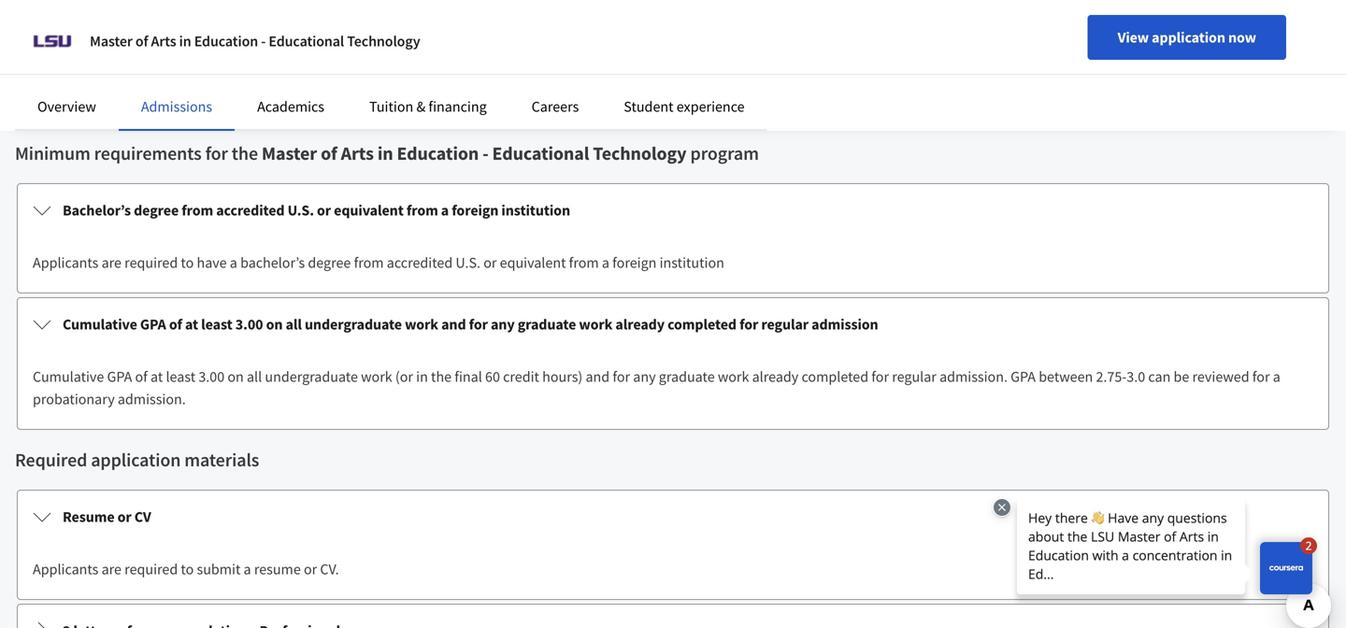 Task type: locate. For each thing, give the bounding box(es) containing it.
student experience link
[[624, 97, 745, 116]]

1 vertical spatial least
[[166, 368, 196, 386]]

0 horizontal spatial graduate
[[518, 315, 577, 334]]

3.00 up materials
[[199, 368, 225, 386]]

1 vertical spatial already
[[753, 368, 799, 386]]

cumulative for cumulative gpa of at least 3.00 on all undergraduate work (or in the final 60 credit hours) and for any graduate work already completed for regular admission.  gpa between 2.75-3.0 can be reviewed for a probationary admission.
[[33, 368, 104, 386]]

for
[[205, 142, 228, 165], [469, 315, 488, 334], [740, 315, 759, 334], [613, 368, 631, 386], [872, 368, 890, 386], [1253, 368, 1271, 386]]

3.0
[[1127, 368, 1146, 386]]

0 vertical spatial equivalent
[[334, 201, 404, 220]]

1 horizontal spatial the
[[431, 368, 452, 386]]

(or
[[396, 368, 413, 386]]

applicants down bachelor's
[[33, 253, 99, 272]]

application for view
[[1153, 28, 1226, 47]]

all
[[286, 315, 302, 334], [247, 368, 262, 386]]

undergraduate inside dropdown button
[[305, 315, 402, 334]]

work down the cumulative gpa of at least 3.00 on all undergraduate work and for any graduate work already completed for regular admission dropdown button
[[718, 368, 750, 386]]

education
[[194, 32, 258, 51], [397, 142, 479, 165]]

1 vertical spatial applicants
[[33, 560, 99, 579]]

1 horizontal spatial -
[[483, 142, 489, 165]]

degree
[[134, 201, 179, 220], [308, 253, 351, 272]]

least for cumulative gpa of at least 3.00 on all undergraduate work and for any graduate work already completed for regular admission
[[201, 315, 233, 334]]

the
[[232, 142, 258, 165], [431, 368, 452, 386]]

to left the have
[[181, 253, 194, 272]]

bachelor's degree from accredited u.s. or equivalent from a foreign institution
[[63, 201, 571, 220]]

2.75-
[[1097, 368, 1127, 386]]

education down tuition & financing link
[[397, 142, 479, 165]]

now
[[1229, 28, 1257, 47]]

2 are from the top
[[102, 560, 122, 579]]

a
[[441, 201, 449, 220], [230, 253, 237, 272], [602, 253, 610, 272], [1274, 368, 1281, 386], [244, 560, 251, 579]]

1 vertical spatial undergraduate
[[265, 368, 358, 386]]

0 horizontal spatial already
[[616, 315, 665, 334]]

any inside cumulative gpa of at least 3.00 on all undergraduate work (or in the final 60 credit hours) and for any graduate work already completed for regular admission.  gpa between 2.75-3.0 can be reviewed for a probationary admission.
[[634, 368, 656, 386]]

minimum requirements for the master of arts in education - educational technology program
[[15, 142, 759, 165]]

0 vertical spatial are
[[102, 253, 122, 272]]

required
[[125, 253, 178, 272], [125, 560, 178, 579]]

a right reviewed
[[1274, 368, 1281, 386]]

1 required from the top
[[125, 253, 178, 272]]

0 vertical spatial required
[[125, 253, 178, 272]]

educational down careers link
[[493, 142, 590, 165]]

2 applicants from the top
[[33, 560, 99, 579]]

1 are from the top
[[102, 253, 122, 272]]

academics link
[[257, 97, 325, 116]]

work left '(or'
[[361, 368, 393, 386]]

1 horizontal spatial already
[[753, 368, 799, 386]]

1 vertical spatial are
[[102, 560, 122, 579]]

undergraduate inside cumulative gpa of at least 3.00 on all undergraduate work (or in the final 60 credit hours) and for any graduate work already completed for regular admission.  gpa between 2.75-3.0 can be reviewed for a probationary admission.
[[265, 368, 358, 386]]

arts up the admissions 'link'
[[151, 32, 176, 51]]

tuition & financing
[[370, 97, 487, 116]]

0 vertical spatial on
[[266, 315, 283, 334]]

master right louisiana state university logo on the left
[[90, 32, 133, 51]]

in
[[179, 32, 191, 51], [378, 142, 393, 165], [416, 368, 428, 386]]

already inside the cumulative gpa of at least 3.00 on all undergraduate work and for any graduate work already completed for regular admission dropdown button
[[616, 315, 665, 334]]

u.s. up the cumulative gpa of at least 3.00 on all undergraduate work and for any graduate work already completed for regular admission in the bottom of the page
[[456, 253, 481, 272]]

0 vertical spatial technology
[[347, 32, 421, 51]]

2 to from the top
[[181, 560, 194, 579]]

1 horizontal spatial arts
[[341, 142, 374, 165]]

least
[[201, 315, 233, 334], [166, 368, 196, 386]]

1 vertical spatial cumulative
[[33, 368, 104, 386]]

any up 60
[[491, 315, 515, 334]]

0 horizontal spatial equivalent
[[334, 201, 404, 220]]

view application now button
[[1088, 15, 1287, 60]]

1 horizontal spatial at
[[185, 315, 198, 334]]

1 vertical spatial and
[[586, 368, 610, 386]]

completed down admission
[[802, 368, 869, 386]]

0 horizontal spatial all
[[247, 368, 262, 386]]

arts
[[151, 32, 176, 51], [341, 142, 374, 165]]

0 horizontal spatial arts
[[151, 32, 176, 51]]

- down financing at left
[[483, 142, 489, 165]]

and right hours) at the left bottom
[[586, 368, 610, 386]]

cumulative gpa of at least 3.00 on all undergraduate work and for any graduate work already completed for regular admission
[[63, 315, 879, 334]]

accredited up the cumulative gpa of at least 3.00 on all undergraduate work and for any graduate work already completed for regular admission in the bottom of the page
[[387, 253, 453, 272]]

0 vertical spatial applicants
[[33, 253, 99, 272]]

a inside cumulative gpa of at least 3.00 on all undergraduate work (or in the final 60 credit hours) and for any graduate work already completed for regular admission.  gpa between 2.75-3.0 can be reviewed for a probationary admission.
[[1274, 368, 1281, 386]]

foreign inside dropdown button
[[452, 201, 499, 220]]

or left cv at bottom left
[[117, 508, 132, 527]]

bachelor's
[[63, 201, 131, 220]]

1 vertical spatial technology
[[593, 142, 687, 165]]

0 horizontal spatial 3.00
[[199, 368, 225, 386]]

are down bachelor's
[[102, 253, 122, 272]]

application for required
[[91, 449, 181, 472]]

0 horizontal spatial accredited
[[216, 201, 285, 220]]

are for resume
[[102, 560, 122, 579]]

to for submit
[[181, 560, 194, 579]]

in up the admissions 'link'
[[179, 32, 191, 51]]

application left "now"
[[1153, 28, 1226, 47]]

1 vertical spatial application
[[91, 449, 181, 472]]

1 to from the top
[[181, 253, 194, 272]]

1 vertical spatial in
[[378, 142, 393, 165]]

1 vertical spatial the
[[431, 368, 452, 386]]

&
[[417, 97, 426, 116]]

at up required application materials
[[151, 368, 163, 386]]

1 horizontal spatial regular
[[893, 368, 937, 386]]

0 horizontal spatial application
[[91, 449, 181, 472]]

3.00 inside dropdown button
[[236, 315, 263, 334]]

1 horizontal spatial degree
[[308, 253, 351, 272]]

graduate up hours) at the left bottom
[[518, 315, 577, 334]]

all down bachelor's
[[286, 315, 302, 334]]

0 vertical spatial already
[[616, 315, 665, 334]]

admission. up required application materials
[[118, 390, 186, 409]]

degree down "bachelor's degree from accredited u.s. or equivalent from a foreign institution"
[[308, 253, 351, 272]]

all inside dropdown button
[[286, 315, 302, 334]]

gpa for cumulative gpa of at least 3.00 on all undergraduate work and for any graduate work already completed for regular admission
[[140, 315, 166, 334]]

0 horizontal spatial -
[[261, 32, 266, 51]]

-
[[261, 32, 266, 51], [483, 142, 489, 165]]

2 required from the top
[[125, 560, 178, 579]]

completed inside the cumulative gpa of at least 3.00 on all undergraduate work and for any graduate work already completed for regular admission dropdown button
[[668, 315, 737, 334]]

or
[[317, 201, 331, 220], [484, 253, 497, 272], [117, 508, 132, 527], [304, 560, 317, 579]]

applicants
[[33, 253, 99, 272], [33, 560, 99, 579]]

equivalent up the cumulative gpa of at least 3.00 on all undergraduate work and for any graduate work already completed for regular admission in the bottom of the page
[[500, 253, 566, 272]]

0 horizontal spatial master
[[90, 32, 133, 51]]

equivalent
[[334, 201, 404, 220], [500, 253, 566, 272]]

0 horizontal spatial education
[[194, 32, 258, 51]]

view application now
[[1118, 28, 1257, 47]]

undergraduate for (or
[[265, 368, 358, 386]]

all up materials
[[247, 368, 262, 386]]

0 vertical spatial foreign
[[452, 201, 499, 220]]

0 horizontal spatial on
[[228, 368, 244, 386]]

0 vertical spatial 3.00
[[236, 315, 263, 334]]

0 horizontal spatial the
[[232, 142, 258, 165]]

bachelor's
[[240, 253, 305, 272]]

1 horizontal spatial master
[[262, 142, 317, 165]]

in inside cumulative gpa of at least 3.00 on all undergraduate work (or in the final 60 credit hours) and for any graduate work already completed for regular admission.  gpa between 2.75-3.0 can be reviewed for a probationary admission.
[[416, 368, 428, 386]]

0 horizontal spatial completed
[[668, 315, 737, 334]]

0 vertical spatial the
[[232, 142, 258, 165]]

requirements
[[94, 142, 202, 165]]

all for and
[[286, 315, 302, 334]]

from
[[182, 201, 213, 220], [407, 201, 438, 220], [354, 253, 384, 272], [569, 253, 599, 272]]

the down academics link
[[232, 142, 258, 165]]

0 horizontal spatial and
[[442, 315, 466, 334]]

0 vertical spatial arts
[[151, 32, 176, 51]]

resume or cv
[[63, 508, 151, 527]]

least up materials
[[166, 368, 196, 386]]

or up applicants are required to have a bachelor's degree from accredited u.s. or equivalent from a foreign institution
[[317, 201, 331, 220]]

0 vertical spatial cumulative
[[63, 315, 137, 334]]

1 vertical spatial admission.
[[118, 390, 186, 409]]

technology up 'tuition'
[[347, 32, 421, 51]]

and up the final
[[442, 315, 466, 334]]

cv.
[[320, 560, 339, 579]]

master
[[90, 32, 133, 51], [262, 142, 317, 165]]

1 horizontal spatial completed
[[802, 368, 869, 386]]

accredited up bachelor's
[[216, 201, 285, 220]]

0 vertical spatial regular
[[762, 315, 809, 334]]

u.s.
[[288, 201, 314, 220], [456, 253, 481, 272]]

undergraduate for and
[[305, 315, 402, 334]]

0 vertical spatial least
[[201, 315, 233, 334]]

3.00
[[236, 315, 263, 334], [199, 368, 225, 386]]

undergraduate
[[305, 315, 402, 334], [265, 368, 358, 386]]

in down 'tuition'
[[378, 142, 393, 165]]

admissions link
[[141, 97, 212, 116]]

1 horizontal spatial gpa
[[140, 315, 166, 334]]

1 vertical spatial master
[[262, 142, 317, 165]]

1 vertical spatial at
[[151, 368, 163, 386]]

program
[[691, 142, 759, 165]]

on down bachelor's
[[266, 315, 283, 334]]

required down cv at bottom left
[[125, 560, 178, 579]]

0 vertical spatial u.s.
[[288, 201, 314, 220]]

regular inside cumulative gpa of at least 3.00 on all undergraduate work (or in the final 60 credit hours) and for any graduate work already completed for regular admission.  gpa between 2.75-3.0 can be reviewed for a probationary admission.
[[893, 368, 937, 386]]

to left submit
[[181, 560, 194, 579]]

0 vertical spatial degree
[[134, 201, 179, 220]]

equivalent up applicants are required to have a bachelor's degree from accredited u.s. or equivalent from a foreign institution
[[334, 201, 404, 220]]

least for cumulative gpa of at least 3.00 on all undergraduate work (or in the final 60 credit hours) and for any graduate work already completed for regular admission.  gpa between 2.75-3.0 can be reviewed for a probationary admission.
[[166, 368, 196, 386]]

applicants down resume
[[33, 560, 99, 579]]

1 vertical spatial education
[[397, 142, 479, 165]]

technology
[[347, 32, 421, 51], [593, 142, 687, 165]]

0 vertical spatial completed
[[668, 315, 737, 334]]

work
[[405, 315, 439, 334], [579, 315, 613, 334], [361, 368, 393, 386], [718, 368, 750, 386]]

a down minimum requirements for the master of arts in education - educational technology program
[[441, 201, 449, 220]]

undergraduate left '(or'
[[265, 368, 358, 386]]

all inside cumulative gpa of at least 3.00 on all undergraduate work (or in the final 60 credit hours) and for any graduate work already completed for regular admission.  gpa between 2.75-3.0 can be reviewed for a probationary admission.
[[247, 368, 262, 386]]

any down the cumulative gpa of at least 3.00 on all undergraduate work and for any graduate work already completed for regular admission dropdown button
[[634, 368, 656, 386]]

at down the have
[[185, 315, 198, 334]]

at inside cumulative gpa of at least 3.00 on all undergraduate work (or in the final 60 credit hours) and for any graduate work already completed for regular admission.  gpa between 2.75-3.0 can be reviewed for a probationary admission.
[[151, 368, 163, 386]]

0 vertical spatial graduate
[[518, 315, 577, 334]]

graduate
[[518, 315, 577, 334], [659, 368, 715, 386]]

overview link
[[37, 97, 96, 116]]

on
[[266, 315, 283, 334], [228, 368, 244, 386]]

any
[[491, 315, 515, 334], [634, 368, 656, 386]]

completed up cumulative gpa of at least 3.00 on all undergraduate work (or in the final 60 credit hours) and for any graduate work already completed for regular admission.  gpa between 2.75-3.0 can be reviewed for a probationary admission.
[[668, 315, 737, 334]]

least inside the cumulative gpa of at least 3.00 on all undergraduate work and for any graduate work already completed for regular admission dropdown button
[[201, 315, 233, 334]]

required left the have
[[125, 253, 178, 272]]

admission.
[[940, 368, 1008, 386], [118, 390, 186, 409]]

1 vertical spatial degree
[[308, 253, 351, 272]]

are
[[102, 253, 122, 272], [102, 560, 122, 579]]

gpa
[[140, 315, 166, 334], [107, 368, 132, 386], [1011, 368, 1036, 386]]

1 horizontal spatial admission.
[[940, 368, 1008, 386]]

1 horizontal spatial graduate
[[659, 368, 715, 386]]

already
[[616, 315, 665, 334], [753, 368, 799, 386]]

1 vertical spatial all
[[247, 368, 262, 386]]

to
[[181, 253, 194, 272], [181, 560, 194, 579]]

2 horizontal spatial in
[[416, 368, 428, 386]]

arts down 'tuition'
[[341, 142, 374, 165]]

on inside cumulative gpa of at least 3.00 on all undergraduate work (or in the final 60 credit hours) and for any graduate work already completed for regular admission.  gpa between 2.75-3.0 can be reviewed for a probationary admission.
[[228, 368, 244, 386]]

technology down 'student'
[[593, 142, 687, 165]]

1 vertical spatial required
[[125, 560, 178, 579]]

completed inside cumulative gpa of at least 3.00 on all undergraduate work (or in the final 60 credit hours) and for any graduate work already completed for regular admission.  gpa between 2.75-3.0 can be reviewed for a probationary admission.
[[802, 368, 869, 386]]

1 applicants from the top
[[33, 253, 99, 272]]

1 horizontal spatial any
[[634, 368, 656, 386]]

on up materials
[[228, 368, 244, 386]]

cv
[[134, 508, 151, 527]]

degree down requirements at the top left of the page
[[134, 201, 179, 220]]

are for bachelor's
[[102, 253, 122, 272]]

foreign
[[452, 201, 499, 220], [613, 253, 657, 272]]

graduate inside dropdown button
[[518, 315, 577, 334]]

0 horizontal spatial regular
[[762, 315, 809, 334]]

1 horizontal spatial foreign
[[613, 253, 657, 272]]

1 horizontal spatial u.s.
[[456, 253, 481, 272]]

application
[[1153, 28, 1226, 47], [91, 449, 181, 472]]

3.00 down bachelor's
[[236, 315, 263, 334]]

0 horizontal spatial degree
[[134, 201, 179, 220]]

the left the final
[[431, 368, 452, 386]]

master of arts in education - educational technology
[[90, 32, 421, 51]]

and inside dropdown button
[[442, 315, 466, 334]]

0 horizontal spatial least
[[166, 368, 196, 386]]

regular
[[762, 315, 809, 334], [893, 368, 937, 386]]

required for submit
[[125, 560, 178, 579]]

educational up academics
[[269, 32, 344, 51]]

accredited
[[216, 201, 285, 220], [387, 253, 453, 272]]

application up cv at bottom left
[[91, 449, 181, 472]]

education up the admissions 'link'
[[194, 32, 258, 51]]

least down the have
[[201, 315, 233, 334]]

and
[[442, 315, 466, 334], [586, 368, 610, 386]]

of
[[135, 32, 148, 51], [321, 142, 337, 165], [169, 315, 182, 334], [135, 368, 148, 386]]

1 horizontal spatial in
[[378, 142, 393, 165]]

of inside dropdown button
[[169, 315, 182, 334]]

0 vertical spatial all
[[286, 315, 302, 334]]

1 vertical spatial on
[[228, 368, 244, 386]]

1 vertical spatial regular
[[893, 368, 937, 386]]

and inside cumulative gpa of at least 3.00 on all undergraduate work (or in the final 60 credit hours) and for any graduate work already completed for regular admission.  gpa between 2.75-3.0 can be reviewed for a probationary admission.
[[586, 368, 610, 386]]

1 horizontal spatial all
[[286, 315, 302, 334]]

cumulative
[[63, 315, 137, 334], [33, 368, 104, 386]]

in right '(or'
[[416, 368, 428, 386]]

0 horizontal spatial technology
[[347, 32, 421, 51]]

are down resume or cv
[[102, 560, 122, 579]]

0 horizontal spatial gpa
[[107, 368, 132, 386]]

0 horizontal spatial u.s.
[[288, 201, 314, 220]]

0 vertical spatial application
[[1153, 28, 1226, 47]]

applicants for applicants are required to have a bachelor's degree from accredited u.s. or equivalent from a foreign institution
[[33, 253, 99, 272]]

graduate down the cumulative gpa of at least 3.00 on all undergraduate work and for any graduate work already completed for regular admission dropdown button
[[659, 368, 715, 386]]

1 vertical spatial 3.00
[[199, 368, 225, 386]]

0 horizontal spatial any
[[491, 315, 515, 334]]

0 vertical spatial -
[[261, 32, 266, 51]]

on inside dropdown button
[[266, 315, 283, 334]]

completed
[[668, 315, 737, 334], [802, 368, 869, 386]]

cumulative inside cumulative gpa of at least 3.00 on all undergraduate work (or in the final 60 credit hours) and for any graduate work already completed for regular admission.  gpa between 2.75-3.0 can be reviewed for a probationary admission.
[[33, 368, 104, 386]]

required for have
[[125, 253, 178, 272]]

educational
[[269, 32, 344, 51], [493, 142, 590, 165]]

master down academics link
[[262, 142, 317, 165]]

1 vertical spatial equivalent
[[500, 253, 566, 272]]

at inside dropdown button
[[185, 315, 198, 334]]

or inside bachelor's degree from accredited u.s. or equivalent from a foreign institution dropdown button
[[317, 201, 331, 220]]

0 vertical spatial undergraduate
[[305, 315, 402, 334]]

admission. left between
[[940, 368, 1008, 386]]

1 horizontal spatial technology
[[593, 142, 687, 165]]

1 horizontal spatial education
[[397, 142, 479, 165]]

- up academics
[[261, 32, 266, 51]]

gpa inside the cumulative gpa of at least 3.00 on all undergraduate work and for any graduate work already completed for regular admission dropdown button
[[140, 315, 166, 334]]

1 vertical spatial to
[[181, 560, 194, 579]]

at
[[185, 315, 198, 334], [151, 368, 163, 386]]

tuition
[[370, 97, 414, 116]]

admissions
[[141, 97, 212, 116]]

institution
[[502, 201, 571, 220], [660, 253, 725, 272]]

degree inside dropdown button
[[134, 201, 179, 220]]

1 vertical spatial any
[[634, 368, 656, 386]]

1 horizontal spatial 3.00
[[236, 315, 263, 334]]

a right the have
[[230, 253, 237, 272]]

work up hours) at the left bottom
[[579, 315, 613, 334]]

u.s. up bachelor's
[[288, 201, 314, 220]]

cumulative gpa of at least 3.00 on all undergraduate work (or in the final 60 credit hours) and for any graduate work already completed for regular admission.  gpa between 2.75-3.0 can be reviewed for a probationary admission.
[[33, 368, 1281, 409]]

be
[[1174, 368, 1190, 386]]

1 horizontal spatial accredited
[[387, 253, 453, 272]]

least inside cumulative gpa of at least 3.00 on all undergraduate work (or in the final 60 credit hours) and for any graduate work already completed for regular admission.  gpa between 2.75-3.0 can be reviewed for a probationary admission.
[[166, 368, 196, 386]]

cumulative inside dropdown button
[[63, 315, 137, 334]]

1 horizontal spatial educational
[[493, 142, 590, 165]]

3.00 inside cumulative gpa of at least 3.00 on all undergraduate work (or in the final 60 credit hours) and for any graduate work already completed for regular admission.  gpa between 2.75-3.0 can be reviewed for a probationary admission.
[[199, 368, 225, 386]]

1 vertical spatial u.s.
[[456, 253, 481, 272]]

application inside the view application now button
[[1153, 28, 1226, 47]]

undergraduate down applicants are required to have a bachelor's degree from accredited u.s. or equivalent from a foreign institution
[[305, 315, 402, 334]]



Task type: describe. For each thing, give the bounding box(es) containing it.
have
[[197, 253, 227, 272]]

or up the cumulative gpa of at least 3.00 on all undergraduate work and for any graduate work already completed for regular admission in the bottom of the page
[[484, 253, 497, 272]]

academics
[[257, 97, 325, 116]]

reviewed
[[1193, 368, 1250, 386]]

louisiana state university logo image
[[30, 19, 75, 64]]

applicants are required to submit a resume or cv.
[[33, 560, 339, 579]]

careers link
[[532, 97, 579, 116]]

resume
[[63, 508, 115, 527]]

already inside cumulative gpa of at least 3.00 on all undergraduate work (or in the final 60 credit hours) and for any graduate work already completed for regular admission.  gpa between 2.75-3.0 can be reviewed for a probationary admission.
[[753, 368, 799, 386]]

all for (or
[[247, 368, 262, 386]]

cumulative for cumulative gpa of at least 3.00 on all undergraduate work and for any graduate work already completed for regular admission
[[63, 315, 137, 334]]

hours)
[[543, 368, 583, 386]]

1 vertical spatial foreign
[[613, 253, 657, 272]]

1 vertical spatial educational
[[493, 142, 590, 165]]

1 vertical spatial arts
[[341, 142, 374, 165]]

0 vertical spatial master
[[90, 32, 133, 51]]

0 horizontal spatial admission.
[[118, 390, 186, 409]]

a right submit
[[244, 560, 251, 579]]

resume or cv button
[[18, 491, 1329, 543]]

student experience
[[624, 97, 745, 116]]

equivalent inside dropdown button
[[334, 201, 404, 220]]

materials
[[184, 449, 259, 472]]

careers
[[532, 97, 579, 116]]

graduate inside cumulative gpa of at least 3.00 on all undergraduate work (or in the final 60 credit hours) and for any graduate work already completed for regular admission.  gpa between 2.75-3.0 can be reviewed for a probationary admission.
[[659, 368, 715, 386]]

on for and
[[266, 315, 283, 334]]

of inside cumulative gpa of at least 3.00 on all undergraduate work (or in the final 60 credit hours) and for any graduate work already completed for regular admission.  gpa between 2.75-3.0 can be reviewed for a probationary admission.
[[135, 368, 148, 386]]

resume
[[254, 560, 301, 579]]

the inside cumulative gpa of at least 3.00 on all undergraduate work (or in the final 60 credit hours) and for any graduate work already completed for regular admission.  gpa between 2.75-3.0 can be reviewed for a probationary admission.
[[431, 368, 452, 386]]

or left cv.
[[304, 560, 317, 579]]

view
[[1118, 28, 1150, 47]]

0 vertical spatial admission.
[[940, 368, 1008, 386]]

applicants for applicants are required to submit a resume or cv.
[[33, 560, 99, 579]]

at for cumulative gpa of at least 3.00 on all undergraduate work (or in the final 60 credit hours) and for any graduate work already completed for regular admission.  gpa between 2.75-3.0 can be reviewed for a probationary admission.
[[151, 368, 163, 386]]

0 horizontal spatial in
[[179, 32, 191, 51]]

u.s. inside dropdown button
[[288, 201, 314, 220]]

to for have
[[181, 253, 194, 272]]

required
[[15, 449, 87, 472]]

gpa for cumulative gpa of at least 3.00 on all undergraduate work (or in the final 60 credit hours) and for any graduate work already completed for regular admission.  gpa between 2.75-3.0 can be reviewed for a probationary admission.
[[107, 368, 132, 386]]

experience
[[677, 97, 745, 116]]

0 vertical spatial educational
[[269, 32, 344, 51]]

cumulative gpa of at least 3.00 on all undergraduate work and for any graduate work already completed for regular admission button
[[18, 298, 1329, 351]]

accredited inside bachelor's degree from accredited u.s. or equivalent from a foreign institution dropdown button
[[216, 201, 285, 220]]

credit
[[503, 368, 540, 386]]

60
[[485, 368, 500, 386]]

required application materials
[[15, 449, 259, 472]]

work up '(or'
[[405, 315, 439, 334]]

overview
[[37, 97, 96, 116]]

bachelor's degree from accredited u.s. or equivalent from a foreign institution button
[[18, 184, 1329, 237]]

between
[[1039, 368, 1094, 386]]

1 vertical spatial accredited
[[387, 253, 453, 272]]

a inside dropdown button
[[441, 201, 449, 220]]

3.00 for cumulative gpa of at least 3.00 on all undergraduate work (or in the final 60 credit hours) and for any graduate work already completed for regular admission.  gpa between 2.75-3.0 can be reviewed for a probationary admission.
[[199, 368, 225, 386]]

can
[[1149, 368, 1171, 386]]

0 vertical spatial education
[[194, 32, 258, 51]]

or inside resume or cv dropdown button
[[117, 508, 132, 527]]

3.00 for cumulative gpa of at least 3.00 on all undergraduate work and for any graduate work already completed for regular admission
[[236, 315, 263, 334]]

1 horizontal spatial institution
[[660, 253, 725, 272]]

1 horizontal spatial equivalent
[[500, 253, 566, 272]]

2 horizontal spatial gpa
[[1011, 368, 1036, 386]]

tuition & financing link
[[370, 97, 487, 116]]

minimum
[[15, 142, 90, 165]]

a down bachelor's degree from accredited u.s. or equivalent from a foreign institution dropdown button
[[602, 253, 610, 272]]

student
[[624, 97, 674, 116]]

regular inside dropdown button
[[762, 315, 809, 334]]

financing
[[429, 97, 487, 116]]

institution inside dropdown button
[[502, 201, 571, 220]]

admission
[[812, 315, 879, 334]]

probationary
[[33, 390, 115, 409]]

any inside dropdown button
[[491, 315, 515, 334]]

final
[[455, 368, 482, 386]]

on for (or
[[228, 368, 244, 386]]

applicants are required to have a bachelor's degree from accredited u.s. or equivalent from a foreign institution
[[33, 253, 725, 272]]

at for cumulative gpa of at least 3.00 on all undergraduate work and for any graduate work already completed for regular admission
[[185, 315, 198, 334]]

submit
[[197, 560, 241, 579]]



Task type: vqa. For each thing, say whether or not it's contained in the screenshot.
Admissions link
yes



